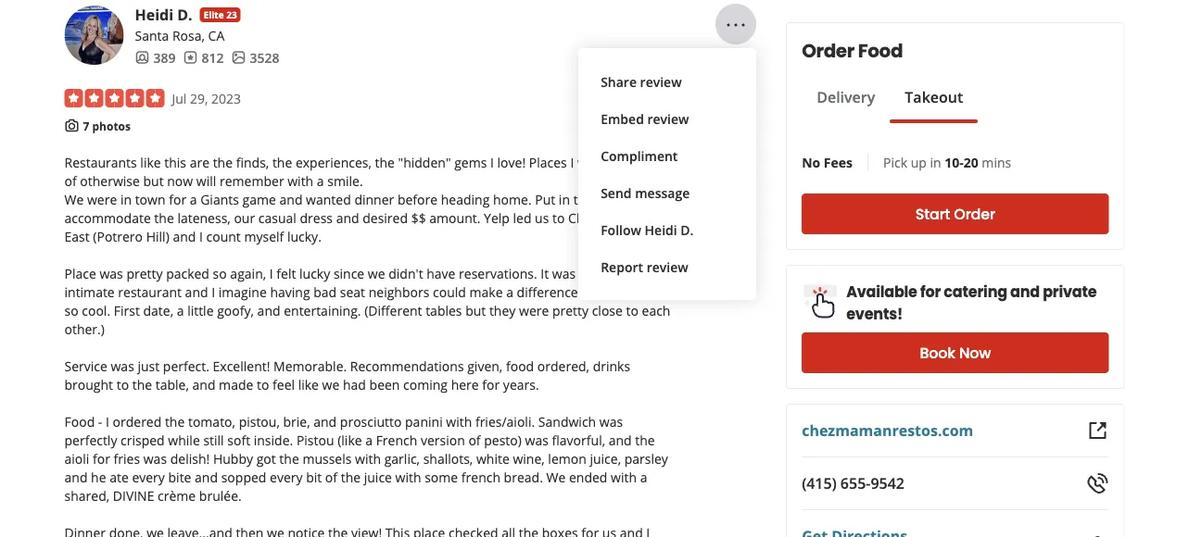 Task type: describe. For each thing, give the bounding box(es) containing it.
crème
[[158, 488, 196, 505]]

a up "wanted"
[[317, 173, 324, 190]]

follow
[[601, 221, 641, 239]]

was up flavorful,
[[599, 414, 623, 431]]

review for report review
[[647, 258, 688, 276]]

put
[[535, 191, 555, 209]]

(potrero
[[93, 228, 143, 246]]

send message button
[[593, 175, 742, 212]]

i inside food - i ordered the tomato, pistou, brie, and prosciutto panini with fries/aioli. sandwich was perfectly crisped while still soft inside.  pistou (like a french version of pesto) was flavorful, and the aioli for fries was delish!   hubby got the mussels with garlic, shallots, white wine, lemon juice, parsley and he ate every bite and sopped every bit of the juice with some french bread.   we ended with a shared, divine crème brulée.
[[106, 414, 109, 431]]

had
[[343, 376, 366, 394]]

brulée.
[[199, 488, 242, 505]]

the right are
[[213, 154, 233, 172]]

we inside food - i ordered the tomato, pistou, brie, and prosciutto panini with fries/aioli. sandwich was perfectly crisped while still soft inside.  pistou (like a french version of pesto) was flavorful, and the aioli for fries was delish!   hubby got the mussels with garlic, shallots, white wine, lemon juice, parsley and he ate every bite and sopped every bit of the juice with some french bread.   we ended with a shared, divine crème brulée.
[[546, 469, 566, 487]]

with inside the restaurants like this are the finds, the experiences, the "hidden" gems i love!   places i wouldn't know of otherwise but now will remember with a smile. we were in town for a giants game and wanted dinner before heading home.  put in the filters to accommodate the lateness, our casual dress and desired $$ amount.  yelp led us to chez maman east (potrero hill) and i count myself lucky.
[[288, 173, 313, 190]]

the left the juice at the bottom of page
[[341, 469, 361, 487]]

events!
[[846, 304, 903, 324]]

the right got
[[279, 451, 299, 468]]

1 horizontal spatial of
[[325, 469, 337, 487]]

chezmamanrestos.com
[[802, 421, 973, 441]]

24 phone v2 image
[[1087, 473, 1109, 495]]

takeout
[[905, 87, 963, 107]]

0 vertical spatial food
[[858, 38, 903, 64]]

juice
[[364, 469, 392, 487]]

menu image
[[725, 14, 747, 36]]

didn't
[[389, 265, 423, 283]]

1 every from the left
[[132, 469, 165, 487]]

2 horizontal spatial in
[[930, 153, 941, 171]]

the inside service was just perfect. excellent! memorable.  recommendations given, food ordered, drinks brought to the table, and made to feel like we had been coming here for years.
[[132, 376, 152, 394]]

version
[[421, 432, 465, 450]]

home.
[[493, 191, 532, 209]]

garlic,
[[384, 451, 420, 468]]

review for embed review
[[647, 110, 689, 128]]

places
[[529, 154, 567, 172]]

24 external link v2 image
[[1087, 420, 1109, 442]]

entertaining.
[[284, 302, 361, 320]]

gems
[[454, 154, 487, 172]]

close
[[592, 302, 623, 320]]

to right brought
[[116, 376, 129, 394]]

a down parsley
[[640, 469, 647, 487]]

remember
[[220, 173, 284, 190]]

and up brulée.
[[195, 469, 218, 487]]

-
[[98, 414, 102, 431]]

0 horizontal spatial order
[[802, 38, 854, 64]]

pick
[[883, 153, 907, 171]]

lucky
[[299, 265, 330, 283]]

before
[[398, 191, 438, 209]]

i left "felt"
[[270, 265, 273, 283]]

fries/aioli.
[[475, 414, 535, 431]]

service
[[64, 358, 107, 376]]

heading
[[441, 191, 490, 209]]

the right finds,
[[272, 154, 292, 172]]

town
[[135, 191, 165, 209]]

10-
[[945, 153, 964, 171]]

start order
[[916, 204, 995, 225]]

share review
[[601, 73, 682, 91]]

was inside service was just perfect. excellent! memorable.  recommendations given, food ordered, drinks brought to the table, and made to feel like we had been coming here for years.
[[111, 358, 134, 376]]

restaurants
[[64, 154, 137, 172]]

made
[[219, 376, 253, 394]]

white
[[476, 451, 510, 468]]

ours
[[605, 284, 633, 301]]

santa
[[135, 27, 169, 44]]

amount.
[[429, 210, 481, 227]]

heidi inside button
[[645, 221, 677, 239]]

place
[[64, 265, 96, 283]]

to inside the place was pretty packed so again, i felt lucky since we didn't have reservations. it was a close-knit, intimate restaurant and i imagine having bad seat neighbors could make a difference but ours were so cool.  first date, a little goofy, and entertaining.   (different tables but they were pretty close to each other.)
[[626, 302, 639, 320]]

jul
[[172, 90, 187, 107]]

was up intimate
[[100, 265, 123, 283]]

crisped
[[121, 432, 165, 450]]

0 horizontal spatial in
[[120, 191, 132, 209]]

again,
[[230, 265, 266, 283]]

years.
[[503, 376, 539, 394]]

and up juice, on the bottom of the page
[[609, 432, 632, 450]]

and up pistou
[[313, 414, 337, 431]]

given,
[[467, 358, 503, 376]]

compliment
[[601, 147, 678, 165]]

aioli
[[64, 451, 89, 468]]

ordered
[[113, 414, 162, 431]]

led
[[513, 210, 532, 227]]

pistou,
[[239, 414, 280, 431]]

chezmamanrestos.com link
[[802, 421, 973, 441]]

imagine
[[218, 284, 267, 301]]

french
[[461, 469, 500, 487]]

of inside the restaurants like this are the finds, the experiences, the "hidden" gems i love!   places i wouldn't know of otherwise but now will remember with a smile. we were in town for a giants game and wanted dinner before heading home.  put in the filters to accommodate the lateness, our casual dress and desired $$ amount.  yelp led us to chez maman east (potrero hill) and i count myself lucky.
[[64, 173, 77, 190]]

2 horizontal spatial but
[[581, 284, 602, 301]]

elite 23 link
[[200, 8, 241, 23]]

french
[[376, 432, 417, 450]]

embed review button
[[593, 100, 742, 137]]

for inside service was just perfect. excellent! memorable.  recommendations given, food ordered, drinks brought to the table, and made to feel like we had been coming here for years.
[[482, 376, 500, 394]]

menu containing share review
[[579, 48, 756, 301]]

love!
[[497, 154, 526, 172]]

ended
[[569, 469, 607, 487]]

0 vertical spatial pretty
[[126, 265, 163, 283]]

2 horizontal spatial were
[[636, 284, 666, 301]]

and inside service was just perfect. excellent! memorable.  recommendations given, food ordered, drinks brought to the table, and made to feel like we had been coming here for years.
[[192, 376, 215, 394]]

prosciutto
[[340, 414, 402, 431]]

start order button
[[802, 194, 1109, 234]]

experiences,
[[296, 154, 372, 172]]

restaurants like this are the finds, the experiences, the "hidden" gems i love!   places i wouldn't know of otherwise but now will remember with a smile. we were in town for a giants game and wanted dinner before heading home.  put in the filters to accommodate the lateness, our casual dress and desired $$ amount.  yelp led us to chez maman east (potrero hill) and i count myself lucky.
[[64, 154, 666, 246]]

memorable.
[[273, 358, 347, 376]]

3528
[[250, 49, 279, 67]]

to right us
[[552, 210, 565, 227]]

no fees
[[802, 153, 853, 171]]

food inside food - i ordered the tomato, pistou, brie, and prosciutto panini with fries/aioli. sandwich was perfectly crisped while still soft inside.  pistou (like a french version of pesto) was flavorful, and the aioli for fries was delish!   hubby got the mussels with garlic, shallots, white wine, lemon juice, parsley and he ate every bite and sopped every bit of the juice with some french bread.   we ended with a shared, divine crème brulée.
[[64, 414, 95, 431]]

drinks
[[593, 358, 630, 376]]

smile.
[[327, 173, 363, 190]]

here
[[451, 376, 479, 394]]

1 horizontal spatial in
[[559, 191, 570, 209]]

2 vertical spatial but
[[465, 302, 486, 320]]

to left feel
[[257, 376, 269, 394]]

hubby
[[213, 451, 253, 468]]

pistou
[[296, 432, 334, 450]]

cool.
[[82, 302, 110, 320]]

now
[[959, 343, 991, 364]]

16 photos v2 image
[[231, 51, 246, 65]]

with up version
[[446, 414, 472, 431]]

coming
[[403, 376, 448, 394]]

1 horizontal spatial were
[[519, 302, 549, 320]]

0 horizontal spatial d.
[[177, 5, 192, 25]]

1 vertical spatial pretty
[[552, 302, 589, 320]]

bread.
[[504, 469, 543, 487]]

delish!
[[170, 451, 210, 468]]

reviews element
[[183, 48, 224, 67]]

was right the it
[[552, 265, 576, 283]]

report review
[[601, 258, 688, 276]]

and inside available for catering and private events!
[[1010, 281, 1040, 302]]

while
[[168, 432, 200, 450]]

are
[[190, 154, 209, 172]]

$$
[[411, 210, 426, 227]]

mins
[[982, 153, 1011, 171]]

"hidden"
[[398, 154, 451, 172]]

tomato,
[[188, 414, 235, 431]]

ate
[[110, 469, 129, 487]]



Task type: vqa. For each thing, say whether or not it's contained in the screenshot.
Send message button
yes



Task type: locate. For each thing, give the bounding box(es) containing it.
for inside available for catering and private events!
[[920, 281, 941, 302]]

start
[[916, 204, 950, 225]]

1 horizontal spatial pretty
[[552, 302, 589, 320]]

know
[[633, 154, 666, 172]]

0 horizontal spatial food
[[64, 414, 95, 431]]

menu
[[579, 48, 756, 301]]

with up "wanted"
[[288, 173, 313, 190]]

1 vertical spatial d.
[[681, 221, 694, 239]]

2 horizontal spatial of
[[468, 432, 481, 450]]

a down prosciutto
[[365, 432, 373, 450]]

could
[[433, 284, 466, 301]]

1 horizontal spatial food
[[858, 38, 903, 64]]

a up the they
[[506, 284, 513, 301]]

shared,
[[64, 488, 109, 505]]

intimate
[[64, 284, 115, 301]]

0 vertical spatial so
[[213, 265, 227, 283]]

16 review v2 image
[[183, 51, 198, 65]]

tab list containing delivery
[[802, 86, 978, 123]]

with up the juice at the bottom of page
[[355, 451, 381, 468]]

for down given, at the left bottom of the page
[[482, 376, 500, 394]]

were up accommodate
[[87, 191, 117, 209]]

the up while
[[165, 414, 185, 431]]

0 horizontal spatial but
[[143, 173, 164, 190]]

of up 'white'
[[468, 432, 481, 450]]

like left this
[[140, 154, 161, 172]]

we
[[368, 265, 385, 283], [322, 376, 340, 394]]

seat
[[340, 284, 365, 301]]

1 horizontal spatial we
[[368, 265, 385, 283]]

1 vertical spatial of
[[468, 432, 481, 450]]

tab list
[[802, 86, 978, 123]]

will
[[196, 173, 216, 190]]

desired
[[363, 210, 408, 227]]

panini
[[405, 414, 443, 431]]

29,
[[190, 90, 208, 107]]

the up parsley
[[635, 432, 655, 450]]

and right hill)
[[173, 228, 196, 246]]

was up the "wine,"
[[525, 432, 549, 450]]

and down having
[[257, 302, 280, 320]]

and up casual
[[279, 191, 303, 209]]

0 vertical spatial review
[[640, 73, 682, 91]]

1 horizontal spatial like
[[298, 376, 319, 394]]

heidi up santa
[[135, 5, 173, 25]]

a up lateness,
[[190, 191, 197, 209]]

book now link
[[802, 333, 1109, 374]]

and up the little
[[185, 284, 208, 301]]

jul 29, 2023
[[172, 90, 241, 107]]

order up delivery
[[802, 38, 854, 64]]

elite 23 santa rosa, ca
[[135, 9, 237, 44]]

0 vertical spatial were
[[87, 191, 117, 209]]

follow heidi d. button
[[593, 212, 742, 249]]

and down perfect.
[[192, 376, 215, 394]]

wanted
[[306, 191, 351, 209]]

pretty down difference
[[552, 302, 589, 320]]

game
[[242, 191, 276, 209]]

mussels
[[302, 451, 352, 468]]

16 camera v2 image
[[64, 119, 79, 134]]

of right 'bit'
[[325, 469, 337, 487]]

juice,
[[590, 451, 621, 468]]

i down lateness,
[[199, 228, 203, 246]]

review down share review 'button'
[[647, 110, 689, 128]]

we inside the restaurants like this are the finds, the experiences, the "hidden" gems i love!   places i wouldn't know of otherwise but now will remember with a smile. we were in town for a giants game and wanted dinner before heading home.  put in the filters to accommodate the lateness, our casual dress and desired $$ amount.  yelp led us to chez maman east (potrero hill) and i count myself lucky.
[[64, 191, 84, 209]]

and left private
[[1010, 281, 1040, 302]]

we inside the place was pretty packed so again, i felt lucky since we didn't have reservations. it was a close-knit, intimate restaurant and i imagine having bad seat neighbors could make a difference but ours were so cool.  first date, a little goofy, and entertaining.   (different tables but they were pretty close to each other.)
[[368, 265, 385, 283]]

2 vertical spatial of
[[325, 469, 337, 487]]

0 horizontal spatial every
[[132, 469, 165, 487]]

for left catering
[[920, 281, 941, 302]]

but down make
[[465, 302, 486, 320]]

we left had
[[322, 376, 340, 394]]

were inside the restaurants like this are the finds, the experiences, the "hidden" gems i love!   places i wouldn't know of otherwise but now will remember with a smile. we were in town for a giants game and wanted dinner before heading home.  put in the filters to accommodate the lateness, our casual dress and desired $$ amount.  yelp led us to chez maman east (potrero hill) and i count myself lucky.
[[87, 191, 117, 209]]

for inside food - i ordered the tomato, pistou, brie, and prosciutto panini with fries/aioli. sandwich was perfectly crisped while still soft inside.  pistou (like a french version of pesto) was flavorful, and the aioli for fries was delish!   hubby got the mussels with garlic, shallots, white wine, lemon juice, parsley and he ate every bite and sopped every bit of the juice with some french bread.   we ended with a shared, divine crème brulée.
[[93, 451, 110, 468]]

pick up in 10-20 mins
[[883, 153, 1011, 171]]

available
[[846, 281, 917, 302]]

the up hill)
[[154, 210, 174, 227]]

embed
[[601, 110, 644, 128]]

0 vertical spatial we
[[368, 265, 385, 283]]

like down the memorable. at bottom
[[298, 376, 319, 394]]

1 horizontal spatial order
[[954, 204, 995, 225]]

chez
[[568, 210, 598, 227]]

but inside the restaurants like this are the finds, the experiences, the "hidden" gems i love!   places i wouldn't know of otherwise but now will remember with a smile. we were in town for a giants game and wanted dinner before heading home.  put in the filters to accommodate the lateness, our casual dress and desired $$ amount.  yelp led us to chez maman east (potrero hill) and i count myself lucky.
[[143, 173, 164, 190]]

1 vertical spatial like
[[298, 376, 319, 394]]

like
[[140, 154, 161, 172], [298, 376, 319, 394]]

i right places
[[570, 154, 574, 172]]

every down got
[[270, 469, 303, 487]]

sandwich
[[538, 414, 596, 431]]

but up town
[[143, 173, 164, 190]]

1 vertical spatial we
[[546, 469, 566, 487]]

to down ours
[[626, 302, 639, 320]]

takeout tab panel
[[802, 123, 978, 131]]

and down "wanted"
[[336, 210, 359, 227]]

still
[[203, 432, 224, 450]]

send
[[601, 184, 632, 202]]

review up embed review "button"
[[640, 73, 682, 91]]

0 horizontal spatial of
[[64, 173, 77, 190]]

elite
[[204, 9, 224, 21]]

we up east
[[64, 191, 84, 209]]

0 vertical spatial of
[[64, 173, 77, 190]]

up
[[911, 153, 927, 171]]

hill)
[[146, 228, 169, 246]]

in right "up"
[[930, 153, 941, 171]]

we right the since in the left of the page
[[368, 265, 385, 283]]

pesto)
[[484, 432, 522, 450]]

neighbors
[[369, 284, 429, 301]]

every up divine
[[132, 469, 165, 487]]

1 horizontal spatial so
[[213, 265, 227, 283]]

we down lemon
[[546, 469, 566, 487]]

1 vertical spatial order
[[954, 204, 995, 225]]

d. inside button
[[681, 221, 694, 239]]

1 horizontal spatial but
[[465, 302, 486, 320]]

other.)
[[64, 321, 105, 338]]

we inside service was just perfect. excellent! memorable.  recommendations given, food ordered, drinks brought to the table, and made to feel like we had been coming here for years.
[[322, 376, 340, 394]]

fees
[[824, 153, 853, 171]]

the up dinner
[[375, 154, 395, 172]]

heidi
[[135, 5, 173, 25], [645, 221, 677, 239]]

were down difference
[[519, 302, 549, 320]]

photo of heidi d. image
[[64, 6, 124, 65]]

1 horizontal spatial d.
[[681, 221, 694, 239]]

0 vertical spatial like
[[140, 154, 161, 172]]

for
[[169, 191, 186, 209], [920, 281, 941, 302], [482, 376, 500, 394], [93, 451, 110, 468]]

table,
[[155, 376, 189, 394]]

count
[[206, 228, 241, 246]]

casual
[[258, 210, 296, 227]]

heidi down message
[[645, 221, 677, 239]]

so up "other.)" at the left bottom
[[64, 302, 78, 320]]

16 friends v2 image
[[135, 51, 150, 65]]

this
[[164, 154, 186, 172]]

felt
[[277, 265, 296, 283]]

1 vertical spatial so
[[64, 302, 78, 320]]

book now
[[920, 343, 991, 364]]

order right start
[[954, 204, 995, 225]]

1 vertical spatial review
[[647, 110, 689, 128]]

been
[[369, 376, 400, 394]]

recommendations
[[350, 358, 464, 376]]

to up 'maman'
[[634, 191, 647, 209]]

was down crisped
[[143, 451, 167, 468]]

but down close-
[[581, 284, 602, 301]]

for inside the restaurants like this are the finds, the experiences, the "hidden" gems i love!   places i wouldn't know of otherwise but now will remember with a smile. we were in town for a giants game and wanted dinner before heading home.  put in the filters to accommodate the lateness, our casual dress and desired $$ amount.  yelp led us to chez maman east (potrero hill) and i count myself lucky.
[[169, 191, 186, 209]]

0 vertical spatial we
[[64, 191, 84, 209]]

report
[[601, 258, 643, 276]]

place was pretty packed so again, i felt lucky since we didn't have reservations. it was a close-knit, intimate restaurant and i imagine having bad seat neighbors could make a difference but ours were so cool.  first date, a little goofy, and entertaining.   (different tables but they were pretty close to each other.)
[[64, 265, 671, 338]]

having
[[270, 284, 310, 301]]

now
[[167, 173, 193, 190]]

0 vertical spatial but
[[143, 173, 164, 190]]

0 horizontal spatial were
[[87, 191, 117, 209]]

0 horizontal spatial like
[[140, 154, 161, 172]]

1 vertical spatial were
[[636, 284, 666, 301]]

photos element
[[231, 48, 279, 67]]

1 vertical spatial but
[[581, 284, 602, 301]]

book
[[920, 343, 956, 364]]

tables
[[426, 302, 462, 320]]

d. down send message button
[[681, 221, 694, 239]]

like inside the restaurants like this are the finds, the experiences, the "hidden" gems i love!   places i wouldn't know of otherwise but now will remember with a smile. we were in town for a giants game and wanted dinner before heading home.  put in the filters to accommodate the lateness, our casual dress and desired $$ amount.  yelp led us to chez maman east (potrero hill) and i count myself lucky.
[[140, 154, 161, 172]]

of down restaurants
[[64, 173, 77, 190]]

food left -
[[64, 414, 95, 431]]

service was just perfect. excellent! memorable.  recommendations given, food ordered, drinks brought to the table, and made to feel like we had been coming here for years.
[[64, 358, 630, 394]]

for up 'he' at left
[[93, 451, 110, 468]]

to
[[634, 191, 647, 209], [552, 210, 565, 227], [626, 302, 639, 320], [116, 376, 129, 394], [257, 376, 269, 394]]

review down follow heidi d. button at top
[[647, 258, 688, 276]]

was left just
[[111, 358, 134, 376]]

catering
[[944, 281, 1007, 302]]

9542
[[871, 474, 905, 494]]

0 horizontal spatial pretty
[[126, 265, 163, 283]]

divine
[[113, 488, 154, 505]]

us
[[535, 210, 549, 227]]

like inside service was just perfect. excellent! memorable.  recommendations given, food ordered, drinks brought to the table, and made to feel like we had been coming here for years.
[[298, 376, 319, 394]]

0 vertical spatial heidi
[[135, 5, 173, 25]]

pretty up restaurant
[[126, 265, 163, 283]]

but
[[143, 173, 164, 190], [581, 284, 602, 301], [465, 302, 486, 320]]

1 horizontal spatial heidi
[[645, 221, 677, 239]]

and
[[279, 191, 303, 209], [336, 210, 359, 227], [173, 228, 196, 246], [1010, 281, 1040, 302], [185, 284, 208, 301], [257, 302, 280, 320], [192, 376, 215, 394], [313, 414, 337, 431], [609, 432, 632, 450], [64, 469, 88, 487], [195, 469, 218, 487]]

2 every from the left
[[270, 469, 303, 487]]

for down now
[[169, 191, 186, 209]]

friends element
[[135, 48, 176, 67]]

2023
[[211, 90, 241, 107]]

inside.
[[254, 432, 293, 450]]

so left the again,
[[213, 265, 227, 283]]

order inside "button"
[[954, 204, 995, 225]]

with down garlic,
[[395, 469, 421, 487]]

report review button
[[593, 249, 742, 286]]

0 vertical spatial order
[[802, 38, 854, 64]]

review inside button
[[647, 258, 688, 276]]

giants
[[200, 191, 239, 209]]

ordered,
[[537, 358, 589, 376]]

i up the little
[[212, 284, 215, 301]]

since
[[334, 265, 364, 283]]

review inside 'button'
[[640, 73, 682, 91]]

1 vertical spatial food
[[64, 414, 95, 431]]

1 horizontal spatial we
[[546, 469, 566, 487]]

rosa,
[[172, 27, 205, 44]]

first
[[114, 302, 140, 320]]

1 vertical spatial heidi
[[645, 221, 677, 239]]

the down just
[[132, 376, 152, 394]]

heidi d. link
[[135, 5, 192, 25]]

0 horizontal spatial we
[[322, 376, 340, 394]]

d. up rosa,
[[177, 5, 192, 25]]

the up chez
[[573, 191, 593, 209]]

a left close-
[[579, 265, 586, 283]]

and down aioli
[[64, 469, 88, 487]]

food up delivery
[[858, 38, 903, 64]]

bite
[[168, 469, 191, 487]]

were up each
[[636, 284, 666, 301]]

0 vertical spatial d.
[[177, 5, 192, 25]]

1 vertical spatial we
[[322, 376, 340, 394]]

0 horizontal spatial so
[[64, 302, 78, 320]]

with
[[288, 173, 313, 190], [446, 414, 472, 431], [355, 451, 381, 468], [395, 469, 421, 487], [611, 469, 637, 487]]

review for share review
[[640, 73, 682, 91]]

5 star rating image
[[64, 89, 165, 108]]

a left the little
[[177, 302, 184, 320]]

2 vertical spatial review
[[647, 258, 688, 276]]

i left love!
[[490, 154, 494, 172]]

i right -
[[106, 414, 109, 431]]

the
[[213, 154, 233, 172], [272, 154, 292, 172], [375, 154, 395, 172], [573, 191, 593, 209], [154, 210, 174, 227], [132, 376, 152, 394], [165, 414, 185, 431], [635, 432, 655, 450], [279, 451, 299, 468], [341, 469, 361, 487]]

with down juice, on the bottom of the page
[[611, 469, 637, 487]]

0 horizontal spatial heidi
[[135, 5, 173, 25]]

our
[[234, 210, 255, 227]]

review inside "button"
[[647, 110, 689, 128]]

1 horizontal spatial every
[[270, 469, 303, 487]]

make
[[469, 284, 503, 301]]

lemon
[[548, 451, 587, 468]]

in right put at the top of page
[[559, 191, 570, 209]]

2 vertical spatial were
[[519, 302, 549, 320]]

0 horizontal spatial we
[[64, 191, 84, 209]]

in left town
[[120, 191, 132, 209]]

he
[[91, 469, 106, 487]]

feel
[[273, 376, 295, 394]]

(415) 655-9542
[[802, 474, 905, 494]]

date,
[[143, 302, 173, 320]]



